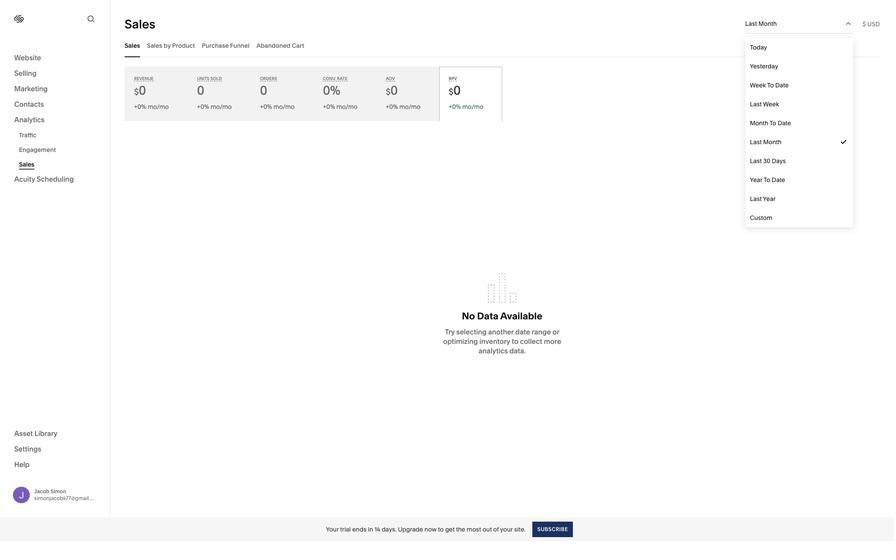 Task type: locate. For each thing, give the bounding box(es) containing it.
to for week
[[767, 81, 774, 89]]

product
[[172, 42, 195, 49]]

days
[[772, 157, 786, 165]]

month to date
[[750, 119, 791, 127]]

2 $ 0 from the left
[[386, 83, 398, 98]]

0 vertical spatial year
[[750, 176, 763, 184]]

to
[[767, 81, 774, 89], [770, 119, 776, 127], [764, 176, 770, 184]]

or
[[553, 328, 560, 337]]

week up month to date
[[763, 100, 779, 108]]

last month up today
[[745, 20, 777, 28]]

asset
[[14, 430, 33, 438]]

0 for aov
[[391, 83, 398, 98]]

to down "30"
[[764, 176, 770, 184]]

0 down aov
[[391, 83, 398, 98]]

1 vertical spatial year
[[763, 195, 776, 203]]

0 vertical spatial to
[[512, 338, 519, 346]]

0% mo/mo down conv. rate 0%
[[326, 103, 358, 111]]

try selecting another date range or optimizing inventory to collect more analytics data.
[[443, 328, 561, 356]]

trial
[[340, 526, 351, 534]]

5 0 from the left
[[454, 83, 461, 98]]

$ 0 for aov
[[386, 83, 398, 98]]

5 mo/mo from the left
[[400, 103, 421, 111]]

0% down conv.
[[323, 83, 340, 98]]

orders 0 0% mo/mo
[[260, 76, 295, 111]]

$ 0 down aov
[[386, 83, 398, 98]]

0% mo/mo down aov
[[389, 103, 421, 111]]

week
[[750, 81, 766, 89], [763, 100, 779, 108]]

purchase funnel
[[202, 42, 250, 49]]

0 vertical spatial last month
[[745, 20, 777, 28]]

year up last year
[[750, 176, 763, 184]]

3 0 from the left
[[260, 83, 267, 98]]

engagement
[[19, 146, 56, 154]]

help link
[[14, 460, 30, 470]]

3 mo/mo from the left
[[274, 103, 295, 111]]

to for now
[[438, 526, 444, 534]]

by
[[164, 42, 171, 49]]

0% mo/mo down revenue
[[138, 103, 169, 111]]

2 mo/mo from the left
[[211, 103, 232, 111]]

to for inventory
[[512, 338, 519, 346]]

date up last week
[[775, 81, 789, 89]]

0
[[139, 83, 146, 98], [197, 83, 204, 98], [260, 83, 267, 98], [391, 83, 398, 98], [454, 83, 461, 98]]

settings
[[14, 445, 41, 454]]

4 0% mo/mo from the left
[[452, 103, 483, 111]]

4 0 from the left
[[391, 83, 398, 98]]

rate
[[337, 76, 348, 81]]

month down last week
[[750, 119, 769, 127]]

jacob simon simonjacob477@gmail.com
[[34, 489, 101, 502]]

more
[[544, 338, 561, 346]]

0 down orders
[[260, 83, 267, 98]]

4 mo/mo from the left
[[337, 103, 358, 111]]

0% mo/mo for revenue
[[138, 103, 169, 111]]

$ for rpv
[[449, 87, 454, 97]]

1 0 from the left
[[139, 83, 146, 98]]

$ 0 down "rpv"
[[449, 83, 461, 98]]

to for year
[[764, 176, 770, 184]]

asset library link
[[14, 429, 96, 440]]

now
[[425, 526, 437, 534]]

to for month
[[770, 119, 776, 127]]

0% down orders
[[263, 103, 272, 111]]

0 inside orders 0 0% mo/mo
[[260, 83, 267, 98]]

$ 0
[[134, 83, 146, 98], [386, 83, 398, 98], [449, 83, 461, 98]]

0% mo/mo down "rpv"
[[452, 103, 483, 111]]

most
[[467, 526, 481, 534]]

to up data.
[[512, 338, 519, 346]]

1 vertical spatial month
[[750, 119, 769, 127]]

last left "30"
[[750, 157, 762, 165]]

1 $ 0 from the left
[[134, 83, 146, 98]]

0 vertical spatial month
[[759, 20, 777, 28]]

analytics
[[479, 347, 508, 356]]

0% mo/mo for rpv
[[452, 103, 483, 111]]

today
[[750, 44, 767, 51]]

0 vertical spatial to
[[767, 81, 774, 89]]

revenue
[[134, 76, 154, 81]]

inventory
[[480, 338, 510, 346]]

tab list
[[125, 34, 880, 57]]

6 mo/mo from the left
[[462, 103, 483, 111]]

last
[[745, 20, 757, 28], [750, 100, 762, 108], [750, 138, 762, 146], [750, 157, 762, 165], [750, 195, 762, 203]]

$ 0 down revenue
[[134, 83, 146, 98]]

1 mo/mo from the left
[[148, 103, 169, 111]]

year down the year to date
[[763, 195, 776, 203]]

year
[[750, 176, 763, 184], [763, 195, 776, 203]]

2 horizontal spatial $ 0
[[449, 83, 461, 98]]

tab list containing sales
[[125, 34, 880, 57]]

$ down "rpv"
[[449, 87, 454, 97]]

0%
[[323, 83, 340, 98], [138, 103, 146, 111], [200, 103, 209, 111], [263, 103, 272, 111], [326, 103, 335, 111], [389, 103, 398, 111], [452, 103, 461, 111]]

0 horizontal spatial year
[[750, 176, 763, 184]]

0% inside orders 0 0% mo/mo
[[263, 103, 272, 111]]

yesterday
[[750, 63, 778, 70]]

days.
[[382, 526, 397, 534]]

analytics link
[[14, 115, 96, 125]]

marketing link
[[14, 84, 96, 94]]

2 0% mo/mo from the left
[[326, 103, 358, 111]]

1 horizontal spatial year
[[763, 195, 776, 203]]

optimizing
[[443, 338, 478, 346]]

to down last week
[[770, 119, 776, 127]]

last month up "30"
[[750, 138, 782, 146]]

month up today
[[759, 20, 777, 28]]

1 vertical spatial to
[[438, 526, 444, 534]]

0% mo/mo
[[138, 103, 169, 111], [326, 103, 358, 111], [389, 103, 421, 111], [452, 103, 483, 111]]

week down yesterday
[[750, 81, 766, 89]]

0 vertical spatial date
[[775, 81, 789, 89]]

subscribe button
[[533, 522, 573, 538]]

sales
[[125, 17, 155, 31], [125, 42, 140, 49], [147, 42, 162, 49], [19, 161, 34, 169]]

0 horizontal spatial $ 0
[[134, 83, 146, 98]]

range
[[532, 328, 551, 337]]

to inside try selecting another date range or optimizing inventory to collect more analytics data.
[[512, 338, 519, 346]]

3 $ 0 from the left
[[449, 83, 461, 98]]

0% down revenue
[[138, 103, 146, 111]]

data.
[[510, 347, 526, 356]]

1 horizontal spatial $ 0
[[386, 83, 398, 98]]

abandoned cart button
[[256, 34, 304, 57]]

aov
[[386, 76, 395, 81]]

scheduling
[[37, 175, 74, 184]]

1 vertical spatial date
[[778, 119, 791, 127]]

0% down units
[[200, 103, 209, 111]]

2 0 from the left
[[197, 83, 204, 98]]

0 horizontal spatial to
[[438, 526, 444, 534]]

mo/mo for conv. rate
[[337, 103, 358, 111]]

2 vertical spatial date
[[772, 176, 785, 184]]

month
[[759, 20, 777, 28], [750, 119, 769, 127], [763, 138, 782, 146]]

month inside button
[[759, 20, 777, 28]]

settings link
[[14, 445, 96, 455]]

1 vertical spatial to
[[770, 119, 776, 127]]

0 down units
[[197, 83, 204, 98]]

date for year to date
[[772, 176, 785, 184]]

3 0% mo/mo from the left
[[389, 103, 421, 111]]

to up last week
[[767, 81, 774, 89]]

date down days
[[772, 176, 785, 184]]

mo/mo inside orders 0 0% mo/mo
[[274, 103, 295, 111]]

of
[[493, 526, 499, 534]]

$ 0 for revenue
[[134, 83, 146, 98]]

mo/mo
[[148, 103, 169, 111], [211, 103, 232, 111], [274, 103, 295, 111], [337, 103, 358, 111], [400, 103, 421, 111], [462, 103, 483, 111]]

0% mo/mo for aov
[[389, 103, 421, 111]]

month down month to date
[[763, 138, 782, 146]]

contacts link
[[14, 100, 96, 110]]

date down last week
[[778, 119, 791, 127]]

last week
[[750, 100, 779, 108]]

1 0% mo/mo from the left
[[138, 103, 169, 111]]

$ 0 for rpv
[[449, 83, 461, 98]]

to
[[512, 338, 519, 346], [438, 526, 444, 534]]

$
[[863, 20, 866, 28], [134, 87, 139, 97], [386, 87, 391, 97], [449, 87, 454, 97]]

$ down revenue
[[134, 87, 139, 97]]

orders
[[260, 76, 277, 81]]

0% down "rpv"
[[452, 103, 461, 111]]

0 down revenue
[[139, 83, 146, 98]]

1 horizontal spatial to
[[512, 338, 519, 346]]

last month inside button
[[745, 20, 777, 28]]

traffic
[[19, 132, 36, 139]]

last 30 days
[[750, 157, 786, 165]]

asset library
[[14, 430, 57, 438]]

your
[[500, 526, 513, 534]]

last month
[[745, 20, 777, 28], [750, 138, 782, 146]]

last inside last month button
[[745, 20, 757, 28]]

in
[[368, 526, 373, 534]]

sales inside button
[[147, 42, 162, 49]]

2 vertical spatial to
[[764, 176, 770, 184]]

abandoned cart
[[256, 42, 304, 49]]

no
[[462, 311, 475, 323]]

last up today
[[745, 20, 757, 28]]

to left get
[[438, 526, 444, 534]]

$ usd
[[863, 20, 880, 28]]

$ down aov
[[386, 87, 391, 97]]

0 down "rpv"
[[454, 83, 461, 98]]

engagement link
[[19, 143, 100, 157]]

purchase
[[202, 42, 229, 49]]

0 inside units sold 0 0% mo/mo
[[197, 83, 204, 98]]



Task type: vqa. For each thing, say whether or not it's contained in the screenshot.


Task type: describe. For each thing, give the bounding box(es) containing it.
your trial ends in 14 days. upgrade now to get the most out of your site.
[[326, 526, 526, 534]]

0 for revenue
[[139, 83, 146, 98]]

acuity
[[14, 175, 35, 184]]

$ left usd at right
[[863, 20, 866, 28]]

0% inside conv. rate 0%
[[323, 83, 340, 98]]

available
[[500, 311, 543, 323]]

date for week to date
[[775, 81, 789, 89]]

selling
[[14, 69, 37, 78]]

mo/mo inside units sold 0 0% mo/mo
[[211, 103, 232, 111]]

try
[[445, 328, 455, 337]]

usd
[[868, 20, 880, 28]]

simon
[[51, 489, 66, 495]]

the
[[456, 526, 465, 534]]

cart
[[292, 42, 304, 49]]

year to date
[[750, 176, 785, 184]]

purchase funnel button
[[202, 34, 250, 57]]

last month button
[[745, 14, 853, 33]]

0 vertical spatial week
[[750, 81, 766, 89]]

mo/mo for aov
[[400, 103, 421, 111]]

rpv
[[449, 76, 457, 81]]

selecting
[[456, 328, 487, 337]]

units
[[197, 76, 209, 81]]

traffic link
[[19, 128, 100, 143]]

get
[[445, 526, 455, 534]]

mo/mo for rpv
[[462, 103, 483, 111]]

sales by product
[[147, 42, 195, 49]]

week to date
[[750, 81, 789, 89]]

upgrade
[[398, 526, 423, 534]]

no data available
[[462, 311, 543, 323]]

conv. rate 0%
[[323, 76, 348, 98]]

site.
[[514, 526, 526, 534]]

collect
[[520, 338, 542, 346]]

last year
[[750, 195, 776, 203]]

your
[[326, 526, 339, 534]]

0 for rpv
[[454, 83, 461, 98]]

sold
[[210, 76, 222, 81]]

$ for aov
[[386, 87, 391, 97]]

1 vertical spatial week
[[763, 100, 779, 108]]

14
[[375, 526, 380, 534]]

1 vertical spatial last month
[[750, 138, 782, 146]]

website link
[[14, 53, 96, 63]]

date
[[515, 328, 530, 337]]

acuity scheduling
[[14, 175, 74, 184]]

simonjacob477@gmail.com
[[34, 496, 101, 502]]

sales button
[[125, 34, 140, 57]]

last up custom
[[750, 195, 762, 203]]

acuity scheduling link
[[14, 175, 96, 185]]

subscribe
[[537, 527, 568, 533]]

selling link
[[14, 69, 96, 79]]

0% mo/mo for conv. rate
[[326, 103, 358, 111]]

funnel
[[230, 42, 250, 49]]

2 vertical spatial month
[[763, 138, 782, 146]]

help
[[14, 461, 30, 469]]

contacts
[[14, 100, 44, 109]]

data
[[477, 311, 499, 323]]

last down the week to date
[[750, 100, 762, 108]]

0% inside units sold 0 0% mo/mo
[[200, 103, 209, 111]]

website
[[14, 53, 41, 62]]

0% down aov
[[389, 103, 398, 111]]

sales by product button
[[147, 34, 195, 57]]

date for month to date
[[778, 119, 791, 127]]

custom
[[750, 214, 773, 222]]

last up last 30 days
[[750, 138, 762, 146]]

sales link
[[19, 157, 100, 172]]

jacob
[[34, 489, 49, 495]]

another
[[488, 328, 514, 337]]

0% down conv. rate 0%
[[326, 103, 335, 111]]

$ for revenue
[[134, 87, 139, 97]]

out
[[483, 526, 492, 534]]

mo/mo for revenue
[[148, 103, 169, 111]]

abandoned
[[256, 42, 291, 49]]

library
[[34, 430, 57, 438]]

marketing
[[14, 85, 48, 93]]

units sold 0 0% mo/mo
[[197, 76, 232, 111]]

ends
[[352, 526, 367, 534]]

analytics
[[14, 116, 45, 124]]

30
[[763, 157, 771, 165]]

conv.
[[323, 76, 336, 81]]



